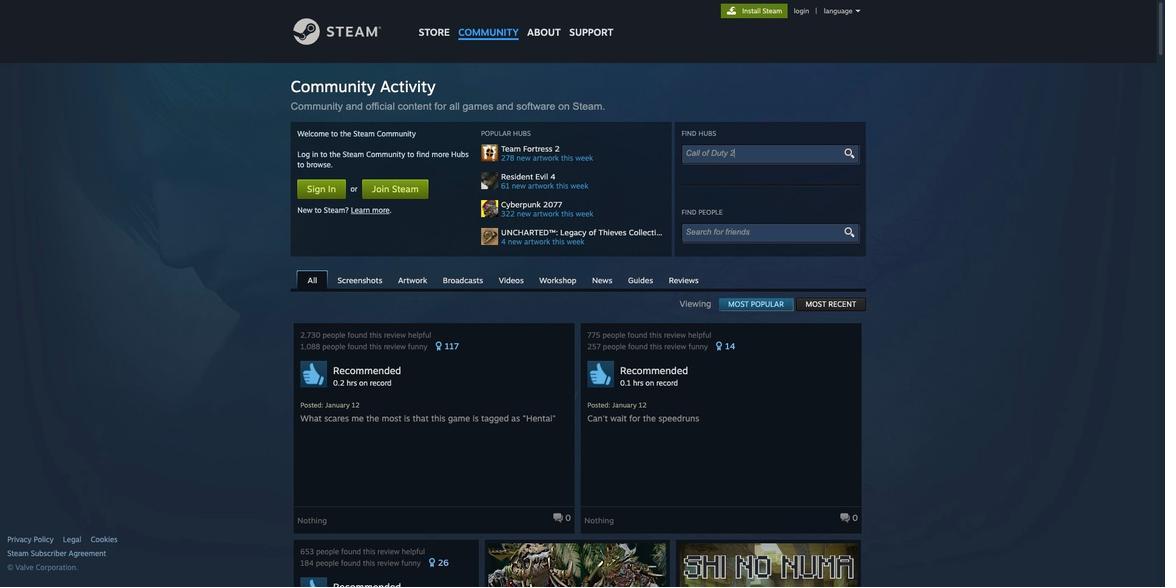 Task type: vqa. For each thing, say whether or not it's contained in the screenshot.
image field
yes



Task type: locate. For each thing, give the bounding box(es) containing it.
None text field
[[686, 228, 845, 237]]

None image field
[[843, 148, 857, 159], [843, 227, 857, 238], [843, 148, 857, 159], [843, 227, 857, 238]]

global menu navigation
[[415, 0, 618, 44]]

None text field
[[686, 149, 845, 158]]

account menu navigation
[[721, 4, 864, 18]]



Task type: describe. For each thing, give the bounding box(es) containing it.
link to the steam homepage image
[[293, 18, 400, 45]]



